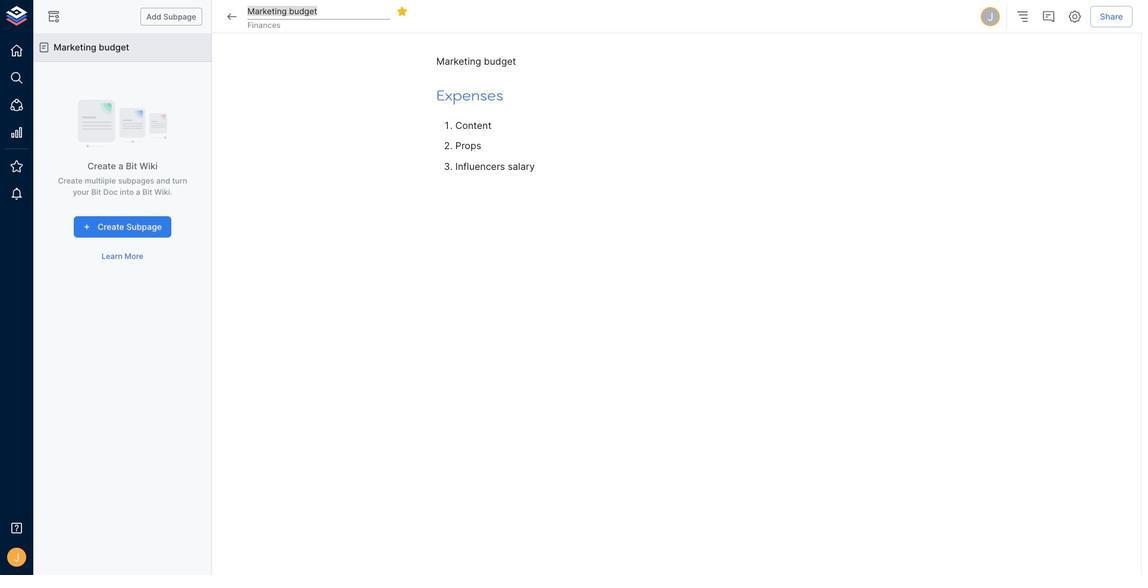 Task type: locate. For each thing, give the bounding box(es) containing it.
comments image
[[1042, 10, 1056, 24]]

settings image
[[1068, 10, 1082, 24]]

None text field
[[248, 3, 390, 20]]

table of contents image
[[1016, 10, 1030, 24]]

remove favorite image
[[397, 6, 408, 17]]



Task type: describe. For each thing, give the bounding box(es) containing it.
go back image
[[225, 10, 239, 24]]

hide wiki image
[[46, 10, 61, 24]]



Task type: vqa. For each thing, say whether or not it's contained in the screenshot.
Hide Wiki 'icon'
yes



